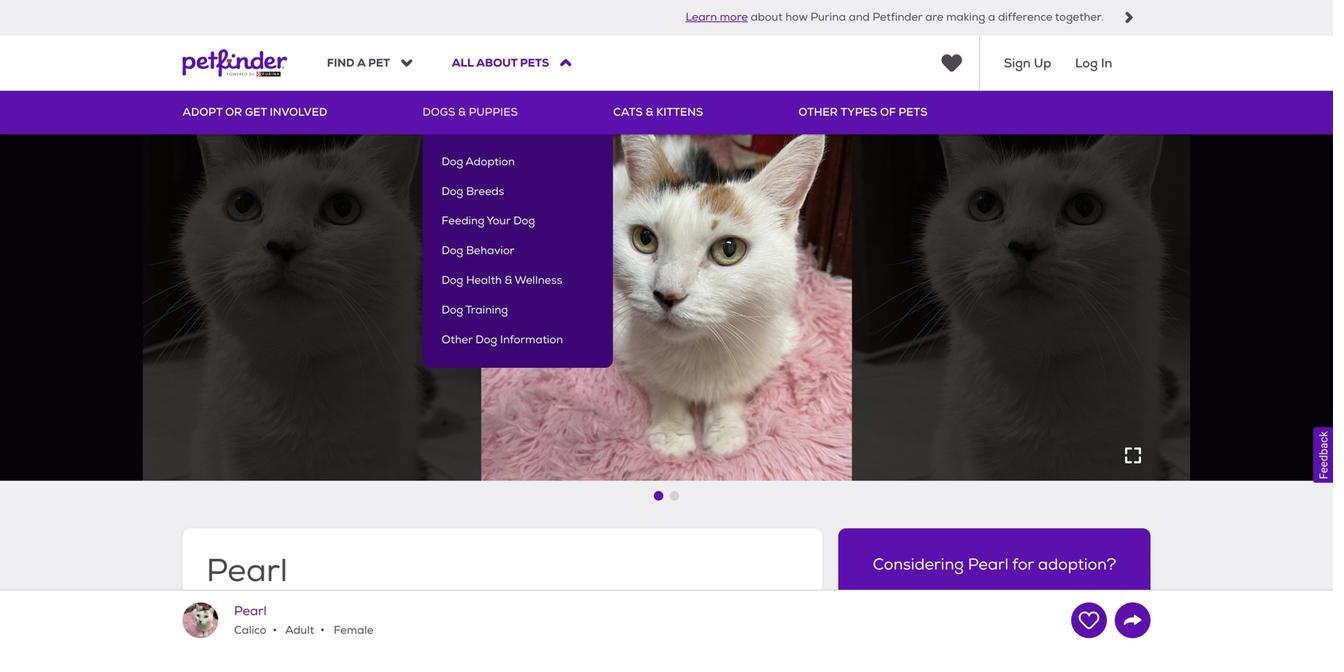Task type: vqa. For each thing, say whether or not it's contained in the screenshot.
topmost OTHER
yes



Task type: describe. For each thing, give the bounding box(es) containing it.
petfinder home image
[[183, 35, 287, 91]]

feeding your dog link
[[442, 213, 594, 231]]

considering       pearl       for adoption?
[[873, 555, 1116, 575]]

adult
[[283, 624, 314, 638]]

adopt
[[183, 105, 222, 120]]

primary element
[[183, 91, 1151, 368]]

breeds
[[466, 185, 504, 199]]

log in
[[1075, 55, 1112, 71]]

a
[[357, 56, 366, 70]]

up
[[1034, 55, 1052, 71]]

& for kittens
[[646, 105, 654, 120]]

other dog information link
[[442, 332, 594, 349]]

dog for dog adoption
[[442, 155, 463, 169]]

your
[[487, 214, 511, 228]]

all
[[452, 56, 474, 70]]

dog adoption link
[[442, 153, 594, 171]]

1 horizontal spatial &
[[505, 274, 513, 288]]

pearl for adult
[[234, 604, 267, 620]]

find a pet button
[[327, 56, 412, 70]]

information
[[500, 333, 563, 347]]

log
[[1075, 55, 1098, 71]]

dog for dog behavior
[[442, 244, 463, 258]]

log in button
[[1075, 35, 1112, 91]]

wellness
[[515, 274, 562, 288]]

about
[[476, 56, 517, 70]]

dog for dog training
[[442, 303, 463, 317]]

or
[[225, 105, 242, 120]]

dogs & puppies
[[423, 105, 518, 120]]

dog inside feeding your dog link
[[513, 214, 535, 228]]

sign up
[[1004, 55, 1052, 71]]

dog training link
[[442, 302, 594, 320]]

dog health & wellness link
[[442, 272, 594, 290]]

for
[[1012, 555, 1034, 575]]

dog breeds
[[442, 185, 504, 199]]

perrineville, nj
[[263, 615, 357, 632]]

pet
[[368, 56, 390, 70]]

sign up button
[[1004, 35, 1052, 91]]

calico left "adult"
[[234, 624, 267, 638]]

1 pearl, an adoptable calico in perrineville, nj_image-2 image from the left
[[110, 91, 481, 481]]

in
[[1101, 55, 1112, 71]]

involved
[[270, 105, 327, 120]]

pearl image
[[183, 603, 218, 639]]

pearl main content
[[0, 91, 1333, 651]]

other types of pets
[[799, 105, 928, 120]]

pearl for perrineville, nj
[[206, 551, 288, 592]]

dog health & wellness
[[442, 274, 562, 288]]

dog behavior link
[[442, 243, 594, 260]]

dog inside other dog information link
[[476, 333, 497, 347]]

training
[[465, 303, 508, 317]]

other for other dog information
[[442, 333, 473, 347]]

health
[[466, 274, 502, 288]]

pearl, an adoptable calico in perrineville, nj_image-1 image
[[481, 91, 852, 481]]

female
[[331, 624, 374, 638]]

dogs & puppies link
[[423, 91, 518, 134]]



Task type: locate. For each thing, give the bounding box(es) containing it.
pets right of
[[899, 105, 928, 120]]

other dog information
[[442, 333, 563, 347]]

cats & kittens
[[613, 105, 703, 120]]

cats & kittens link
[[613, 91, 703, 134]]

& right health
[[505, 274, 513, 288]]

dog behavior
[[442, 244, 515, 258]]

1 horizontal spatial pearl, an adoptable calico in perrineville, nj_image-2 image
[[852, 91, 1223, 481]]

all about pets button
[[452, 56, 571, 70]]

dogs
[[423, 105, 455, 120]]

dog inside 'dog training' 'link'
[[442, 303, 463, 317]]

other left types
[[799, 105, 838, 120]]

2 horizontal spatial &
[[646, 105, 654, 120]]

get
[[245, 105, 267, 120]]

types
[[841, 105, 877, 120]]

adoption
[[465, 155, 515, 169]]

0 vertical spatial pets
[[520, 56, 549, 70]]

sign
[[1004, 55, 1031, 71]]

& right cats
[[646, 105, 654, 120]]

dog down training
[[476, 333, 497, 347]]

1 vertical spatial other
[[442, 333, 473, 347]]

dog breeds link
[[442, 183, 594, 201]]

feeding
[[442, 214, 485, 228]]

pets
[[520, 56, 549, 70], [899, 105, 928, 120]]

adopt or get involved
[[183, 105, 327, 120]]

2 pearl, an adoptable calico in perrineville, nj_image-2 image from the left
[[852, 91, 1223, 481]]

0 horizontal spatial pearl, an adoptable calico in perrineville, nj_image-2 image
[[110, 91, 481, 481]]

1 horizontal spatial pets
[[899, 105, 928, 120]]

dog
[[442, 155, 463, 169], [442, 185, 463, 199], [513, 214, 535, 228], [442, 244, 463, 258], [442, 274, 463, 288], [442, 303, 463, 317], [476, 333, 497, 347]]

of
[[880, 105, 896, 120]]

pets right about
[[520, 56, 549, 70]]

dog left training
[[442, 303, 463, 317]]

dog up "feeding"
[[442, 185, 463, 199]]

0 horizontal spatial &
[[458, 105, 466, 120]]

considering
[[873, 555, 964, 575]]

0 horizontal spatial other
[[442, 333, 473, 347]]

& right "dogs"
[[458, 105, 466, 120]]

dog down "feeding"
[[442, 244, 463, 258]]

0 horizontal spatial pets
[[520, 56, 549, 70]]

pearl up the "calico" 'link'
[[206, 551, 288, 592]]

dog for dog breeds
[[442, 185, 463, 199]]

calico left 'perrineville,'
[[206, 615, 243, 632]]

dog up dog breeds
[[442, 155, 463, 169]]

behavior
[[466, 244, 515, 258]]

other for other types of pets
[[799, 105, 838, 120]]

cats
[[613, 105, 643, 120]]

other
[[799, 105, 838, 120], [442, 333, 473, 347]]

other inside other types of pets link
[[799, 105, 838, 120]]

dog for dog health & wellness
[[442, 274, 463, 288]]

&
[[458, 105, 466, 120], [646, 105, 654, 120], [505, 274, 513, 288]]

calico
[[206, 615, 243, 632], [234, 624, 267, 638]]

dog inside dog behavior link
[[442, 244, 463, 258]]

perrineville,
[[263, 615, 335, 632]]

nj
[[338, 615, 357, 632]]

other inside other dog information link
[[442, 333, 473, 347]]

1 vertical spatial pets
[[899, 105, 928, 120]]

dog left health
[[442, 274, 463, 288]]

pet type element
[[206, 613, 357, 634]]

calico inside pet type element
[[206, 615, 243, 632]]

pearl left for
[[968, 555, 1009, 575]]

dog inside dog breeds link
[[442, 185, 463, 199]]

all about pets
[[452, 56, 549, 70]]

other types of pets link
[[799, 91, 928, 134]]

find
[[327, 56, 355, 70]]

adopt or get involved link
[[183, 91, 327, 134]]

calico link
[[206, 615, 243, 632]]

pearl, an adoptable calico in perrineville, nj_image-2 image
[[110, 91, 481, 481], [852, 91, 1223, 481]]

dog right your
[[513, 214, 535, 228]]

puppies
[[469, 105, 518, 120]]

dog inside dog health & wellness link
[[442, 274, 463, 288]]

& for puppies
[[458, 105, 466, 120]]

pearl right pearl icon
[[234, 604, 267, 620]]

adoption?
[[1038, 555, 1116, 575]]

dog training
[[442, 303, 508, 317]]

kittens
[[656, 105, 703, 120]]

feeding your dog
[[442, 214, 535, 228]]

dog inside dog adoption link
[[442, 155, 463, 169]]

find a pet
[[327, 56, 390, 70]]

pets inside primary 'element'
[[899, 105, 928, 120]]

other down dog training
[[442, 333, 473, 347]]

1 horizontal spatial other
[[799, 105, 838, 120]]

dog adoption
[[442, 155, 515, 169]]

0 vertical spatial other
[[799, 105, 838, 120]]

pearl
[[206, 551, 288, 592], [968, 555, 1009, 575], [234, 604, 267, 620]]



